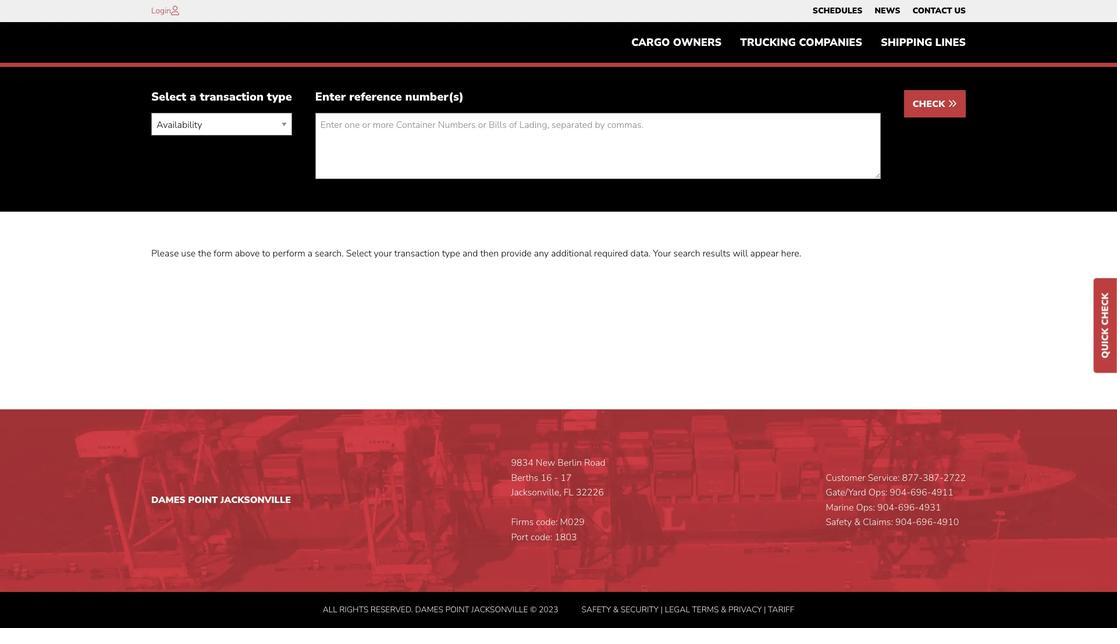 Task type: locate. For each thing, give the bounding box(es) containing it.
1 vertical spatial ops:
[[856, 502, 875, 514]]

footer containing 9834 new berlin road
[[0, 410, 1117, 629]]

1 vertical spatial 696-
[[898, 502, 919, 514]]

menu bar down schedules link
[[622, 31, 975, 54]]

1 vertical spatial code:
[[531, 531, 552, 544]]

menu bar containing schedules
[[807, 3, 972, 19]]

0 horizontal spatial dames
[[151, 494, 186, 507]]

1 vertical spatial dames
[[415, 604, 443, 616]]

904-
[[890, 487, 911, 499], [878, 502, 898, 514], [896, 516, 916, 529]]

2 horizontal spatial &
[[854, 516, 861, 529]]

1 horizontal spatial |
[[764, 604, 766, 616]]

4931
[[919, 502, 941, 514]]

contact
[[913, 5, 952, 16]]

jacksonville
[[221, 494, 291, 507], [472, 604, 528, 616]]

0 vertical spatial point
[[188, 494, 218, 507]]

& right terms
[[721, 604, 727, 616]]

1 vertical spatial menu bar
[[622, 31, 975, 54]]

4910
[[937, 516, 959, 529]]

menu bar
[[807, 3, 972, 19], [622, 31, 975, 54]]

dames point jacksonville
[[151, 494, 291, 507]]

trucking
[[741, 36, 796, 50]]

code: right port
[[531, 531, 552, 544]]

form
[[214, 248, 233, 260]]

appear
[[751, 248, 779, 260]]

0 horizontal spatial point
[[188, 494, 218, 507]]

0 horizontal spatial type
[[267, 89, 292, 105]]

check
[[913, 98, 948, 111], [1099, 293, 1112, 326]]

all rights reserved. dames point jacksonville © 2023
[[323, 604, 558, 616]]

1 horizontal spatial check
[[1099, 293, 1112, 326]]

news link
[[875, 3, 901, 19]]

ops: up claims:
[[856, 502, 875, 514]]

transaction
[[200, 89, 264, 105], [394, 248, 440, 260]]

0 vertical spatial transaction
[[200, 89, 264, 105]]

rights
[[339, 604, 369, 616]]

type left and
[[442, 248, 460, 260]]

2722
[[944, 472, 966, 485]]

0 horizontal spatial |
[[661, 604, 663, 616]]

-
[[554, 472, 558, 485]]

enter reference number(s)
[[315, 89, 464, 105]]

0 horizontal spatial jacksonville
[[221, 494, 291, 507]]

privacy
[[729, 604, 762, 616]]

firms code:  m029 port code:  1803
[[511, 516, 585, 544]]

login link
[[151, 5, 171, 16]]

security
[[621, 604, 659, 616]]

1 horizontal spatial jacksonville
[[472, 604, 528, 616]]

safety down 'marine'
[[826, 516, 852, 529]]

0 vertical spatial code:
[[536, 516, 558, 529]]

1 vertical spatial select
[[346, 248, 372, 260]]

code:
[[536, 516, 558, 529], [531, 531, 552, 544]]

| left 'tariff' link
[[764, 604, 766, 616]]

menu bar up shipping
[[807, 3, 972, 19]]

1 vertical spatial point
[[446, 604, 470, 616]]

0 horizontal spatial check
[[913, 98, 948, 111]]

fl
[[564, 487, 574, 499]]

trucking companies link
[[731, 31, 872, 54]]

ops:
[[869, 487, 888, 499], [856, 502, 875, 514]]

1 horizontal spatial select
[[346, 248, 372, 260]]

904- right claims:
[[896, 516, 916, 529]]

696-
[[911, 487, 931, 499], [898, 502, 919, 514], [916, 516, 937, 529]]

and
[[463, 248, 478, 260]]

0 vertical spatial check
[[913, 98, 948, 111]]

safety
[[826, 516, 852, 529], [582, 604, 611, 616]]

cargo owners
[[632, 36, 722, 50]]

0 vertical spatial safety
[[826, 516, 852, 529]]

& inside customer service: 877-387-2722 gate/yard ops: 904-696-4911 marine ops: 904-696-4931 safety & claims: 904-696-4910
[[854, 516, 861, 529]]

news
[[875, 5, 901, 16]]

quick check link
[[1094, 279, 1117, 373]]

type
[[267, 89, 292, 105], [442, 248, 460, 260]]

check inside check button
[[913, 98, 948, 111]]

new
[[536, 457, 555, 470]]

904- up claims:
[[878, 502, 898, 514]]

1 vertical spatial jacksonville
[[472, 604, 528, 616]]

0 horizontal spatial a
[[190, 89, 196, 105]]

1 vertical spatial check
[[1099, 293, 1112, 326]]

safety left security
[[582, 604, 611, 616]]

ops: down service:
[[869, 487, 888, 499]]

tariff
[[768, 604, 795, 616]]

contact us
[[913, 5, 966, 16]]

0 vertical spatial ops:
[[869, 487, 888, 499]]

|
[[661, 604, 663, 616], [764, 604, 766, 616]]

legal
[[665, 604, 690, 616]]

type left enter
[[267, 89, 292, 105]]

9834 new berlin road berths 16 - 17 jacksonville, fl 32226
[[511, 457, 606, 499]]

0 vertical spatial a
[[190, 89, 196, 105]]

2 | from the left
[[764, 604, 766, 616]]

1 vertical spatial type
[[442, 248, 460, 260]]

customer service: 877-387-2722 gate/yard ops: 904-696-4911 marine ops: 904-696-4931 safety & claims: 904-696-4910
[[826, 472, 966, 529]]

code: up 1803
[[536, 516, 558, 529]]

footer
[[0, 410, 1117, 629]]

berths
[[511, 472, 539, 485]]

& left claims:
[[854, 516, 861, 529]]

0 horizontal spatial safety
[[582, 604, 611, 616]]

4911
[[931, 487, 954, 499]]

0 horizontal spatial select
[[151, 89, 186, 105]]

387-
[[923, 472, 944, 485]]

Enter reference number(s) text field
[[315, 113, 881, 179]]

please use the form above to perform a search. select your transaction type and then provide any additional required data. your search results will appear here.
[[151, 248, 802, 260]]

0 vertical spatial jacksonville
[[221, 494, 291, 507]]

904- down 877-
[[890, 487, 911, 499]]

1 horizontal spatial transaction
[[394, 248, 440, 260]]

16
[[541, 472, 552, 485]]

a
[[190, 89, 196, 105], [308, 248, 313, 260]]

1 vertical spatial transaction
[[394, 248, 440, 260]]

reserved.
[[371, 604, 413, 616]]

menu bar containing cargo owners
[[622, 31, 975, 54]]

check button
[[904, 90, 966, 118]]

& left security
[[613, 604, 619, 616]]

1 horizontal spatial a
[[308, 248, 313, 260]]

1 horizontal spatial dames
[[415, 604, 443, 616]]

select a transaction type
[[151, 89, 292, 105]]

schedules link
[[813, 3, 863, 19]]

please
[[151, 248, 179, 260]]

0 vertical spatial menu bar
[[807, 3, 972, 19]]

angle double right image
[[948, 99, 957, 108]]

point
[[188, 494, 218, 507], [446, 604, 470, 616]]

customer
[[826, 472, 866, 485]]

firms
[[511, 516, 534, 529]]

1 horizontal spatial safety
[[826, 516, 852, 529]]

any
[[534, 248, 549, 260]]

| left 'legal'
[[661, 604, 663, 616]]

&
[[854, 516, 861, 529], [613, 604, 619, 616], [721, 604, 727, 616]]

above
[[235, 248, 260, 260]]



Task type: vqa. For each thing, say whether or not it's contained in the screenshot.
DAMES POINT JACKSONVILLE
yes



Task type: describe. For each thing, give the bounding box(es) containing it.
safety inside customer service: 877-387-2722 gate/yard ops: 904-696-4911 marine ops: 904-696-4931 safety & claims: 904-696-4910
[[826, 516, 852, 529]]

service:
[[868, 472, 900, 485]]

gate/yard
[[826, 487, 866, 499]]

search.
[[315, 248, 344, 260]]

berlin
[[558, 457, 582, 470]]

required
[[594, 248, 628, 260]]

1 | from the left
[[661, 604, 663, 616]]

1 horizontal spatial point
[[446, 604, 470, 616]]

shipping
[[881, 36, 933, 50]]

17
[[561, 472, 572, 485]]

the
[[198, 248, 211, 260]]

2023
[[539, 604, 558, 616]]

road
[[584, 457, 606, 470]]

provide
[[501, 248, 532, 260]]

tariff link
[[768, 604, 795, 616]]

port
[[511, 531, 529, 544]]

reference
[[349, 89, 402, 105]]

contact us link
[[913, 3, 966, 19]]

2 vertical spatial 904-
[[896, 516, 916, 529]]

your
[[374, 248, 392, 260]]

32226
[[576, 487, 604, 499]]

cargo owners link
[[622, 31, 731, 54]]

1803
[[555, 531, 577, 544]]

shipping lines link
[[872, 31, 975, 54]]

quick check
[[1099, 293, 1112, 359]]

then
[[480, 248, 499, 260]]

schedules
[[813, 5, 863, 16]]

terms
[[692, 604, 719, 616]]

0 vertical spatial type
[[267, 89, 292, 105]]

here.
[[781, 248, 802, 260]]

results
[[703, 248, 731, 260]]

login
[[151, 5, 171, 16]]

0 vertical spatial select
[[151, 89, 186, 105]]

us
[[955, 5, 966, 16]]

0 vertical spatial 696-
[[911, 487, 931, 499]]

all
[[323, 604, 337, 616]]

legal terms & privacy link
[[665, 604, 762, 616]]

shipping lines
[[881, 36, 966, 50]]

your
[[653, 248, 671, 260]]

perform
[[273, 248, 305, 260]]

companies
[[799, 36, 863, 50]]

owners
[[673, 36, 722, 50]]

number(s)
[[405, 89, 464, 105]]

lines
[[936, 36, 966, 50]]

check inside the quick check link
[[1099, 293, 1112, 326]]

additional
[[551, 248, 592, 260]]

jacksonville,
[[511, 487, 561, 499]]

marine
[[826, 502, 854, 514]]

safety & security | legal terms & privacy | tariff
[[582, 604, 795, 616]]

1 horizontal spatial type
[[442, 248, 460, 260]]

quick
[[1099, 328, 1112, 359]]

m029
[[560, 516, 585, 529]]

claims:
[[863, 516, 893, 529]]

0 vertical spatial dames
[[151, 494, 186, 507]]

to
[[262, 248, 270, 260]]

safety & security link
[[582, 604, 659, 616]]

9834
[[511, 457, 534, 470]]

cargo
[[632, 36, 670, 50]]

use
[[181, 248, 196, 260]]

0 horizontal spatial transaction
[[200, 89, 264, 105]]

©
[[530, 604, 537, 616]]

0 horizontal spatial &
[[613, 604, 619, 616]]

2 vertical spatial 696-
[[916, 516, 937, 529]]

0 vertical spatial 904-
[[890, 487, 911, 499]]

1 vertical spatial a
[[308, 248, 313, 260]]

will
[[733, 248, 748, 260]]

user image
[[171, 6, 179, 15]]

data.
[[631, 248, 651, 260]]

enter
[[315, 89, 346, 105]]

1 vertical spatial 904-
[[878, 502, 898, 514]]

1 vertical spatial safety
[[582, 604, 611, 616]]

877-
[[902, 472, 923, 485]]

1 horizontal spatial &
[[721, 604, 727, 616]]

trucking companies
[[741, 36, 863, 50]]

search
[[674, 248, 701, 260]]



